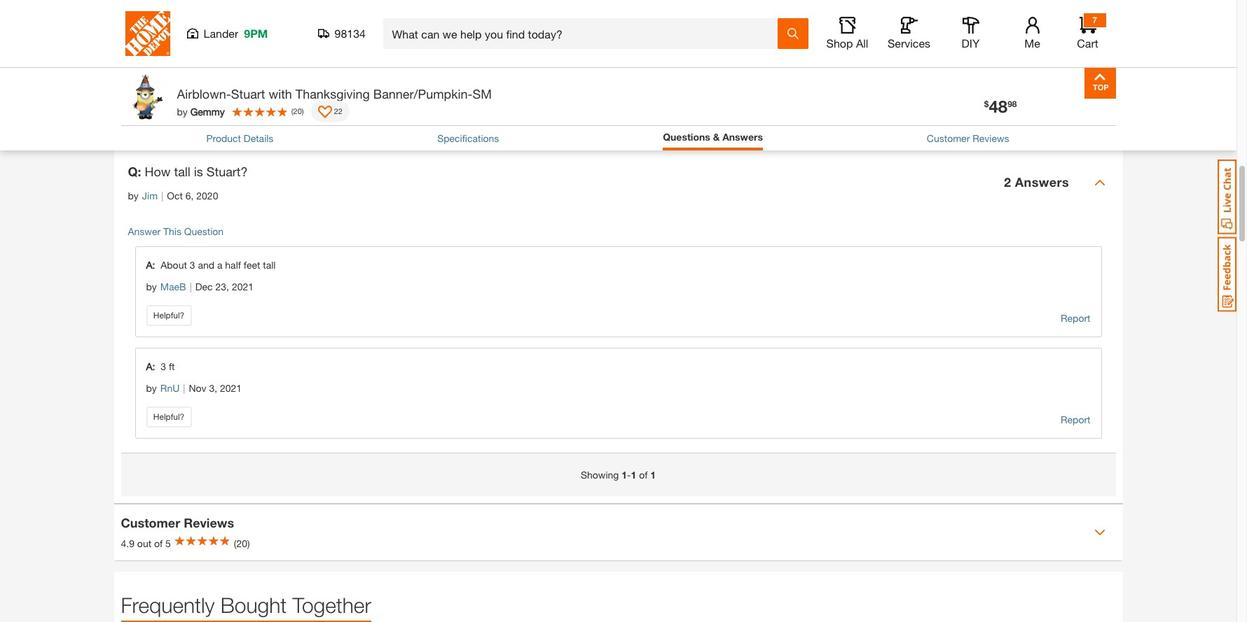 Task type: vqa. For each thing, say whether or not it's contained in the screenshot.
the order inside Need a closer look? Order Sample for $ 2.99
no



Task type: describe. For each thing, give the bounding box(es) containing it.
| for ft
[[183, 382, 185, 394]]

q:
[[128, 164, 141, 179]]

report for nov 3, 2021
[[1061, 414, 1090, 426]]

(20)
[[234, 538, 250, 550]]

| for tall
[[161, 190, 163, 201]]

0 horizontal spatial showing
[[128, 121, 166, 132]]

0 vertical spatial of
[[186, 121, 195, 132]]

2021 for by rnu | nov 3, 2021
[[220, 382, 242, 394]]

display image
[[318, 106, 332, 120]]

1 caret image from the top
[[1094, 177, 1105, 188]]

1 horizontal spatial answers
[[1015, 174, 1069, 190]]

1 vertical spatial reviews
[[184, 516, 234, 531]]

1 horizontal spatial -
[[627, 469, 631, 481]]

0 horizontal spatial 3
[[161, 360, 166, 372]]

services
[[888, 36, 930, 50]]

)
[[302, 106, 304, 115]]

diy button
[[948, 17, 993, 50]]

6,
[[185, 190, 194, 201]]

22 button
[[311, 101, 350, 122]]

&
[[713, 131, 720, 143]]

ft
[[169, 360, 175, 372]]

airblown-stuart with thanksgiving banner/pumpkin-sm
[[177, 86, 492, 102]]

2
[[1004, 174, 1011, 190]]

$
[[984, 99, 989, 109]]

5
[[165, 538, 171, 550]]

98134
[[335, 27, 366, 40]]

0 horizontal spatial showing 1 - 1 of 1
[[128, 121, 203, 132]]

ask a question button
[[917, 60, 1109, 88]]

q: how tall is stuart?
[[128, 164, 248, 179]]

answer this question
[[128, 225, 224, 237]]

by for 3
[[146, 382, 157, 394]]

2020
[[196, 190, 218, 201]]

helpful? button for maeb
[[146, 305, 192, 326]]

(
[[291, 106, 293, 115]]

and
[[198, 259, 214, 271]]

top button
[[1084, 67, 1116, 99]]

cart 7
[[1077, 15, 1098, 50]]

0 horizontal spatial tall
[[174, 164, 190, 179]]

helpful? for maeb
[[153, 310, 184, 321]]

maeb button
[[160, 279, 186, 295]]

me button
[[1010, 17, 1055, 50]]

frequently bought together
[[121, 593, 371, 618]]

this
[[163, 225, 181, 237]]

4.9
[[121, 538, 134, 550]]

live chat image
[[1218, 160, 1237, 235]]

1 vertical spatial a
[[217, 259, 222, 271]]

1 questions
[[128, 57, 206, 87]]

with
[[269, 86, 292, 102]]

Search Questions & Answers text field
[[327, 60, 797, 88]]

question for ask a question
[[1004, 66, 1059, 82]]

out
[[137, 538, 151, 550]]

a: about 3 and a half feet tall
[[146, 259, 276, 271]]

by gemmy
[[177, 105, 225, 117]]

report button for dec 23, 2021
[[1061, 311, 1090, 326]]

3,
[[209, 382, 217, 394]]

sm
[[473, 86, 492, 102]]

1 vertical spatial showing
[[581, 469, 619, 481]]

jim button
[[142, 188, 158, 203]]

question for answer this question
[[184, 225, 224, 237]]

2 caret image from the top
[[1094, 527, 1105, 538]]

report button for nov 3, 2021
[[1061, 412, 1090, 428]]

specifications
[[437, 132, 499, 144]]

answer
[[128, 225, 161, 237]]

23,
[[215, 281, 229, 293]]

cart
[[1077, 36, 1098, 50]]

shop all
[[826, 36, 868, 50]]

shop
[[826, 36, 853, 50]]

9pm
[[244, 27, 268, 40]]

feedback link image
[[1218, 237, 1237, 312]]

nov
[[189, 382, 206, 394]]

is
[[194, 164, 203, 179]]

1 question
[[121, 13, 168, 25]]

48
[[989, 97, 1008, 116]]

services button
[[887, 17, 931, 50]]

1 horizontal spatial customer
[[927, 132, 970, 144]]

a inside button
[[994, 66, 1001, 82]]

0 vertical spatial question
[[129, 13, 168, 25]]



Task type: locate. For each thing, give the bounding box(es) containing it.
helpful? for rnu
[[153, 412, 184, 422]]

showing
[[128, 121, 166, 132], [581, 469, 619, 481]]

0 horizontal spatial |
[[161, 190, 163, 201]]

report button
[[1061, 311, 1090, 326], [1061, 412, 1090, 428]]

2021 right 23,
[[232, 281, 254, 293]]

about
[[161, 259, 187, 271]]

1 horizontal spatial tall
[[263, 259, 276, 271]]

reviews
[[973, 132, 1009, 144], [184, 516, 234, 531]]

1 vertical spatial questions
[[663, 131, 710, 143]]

| left nov
[[183, 382, 185, 394]]

a right ask
[[994, 66, 1001, 82]]

a: left about
[[146, 259, 155, 271]]

4.9 out of 5
[[121, 538, 171, 550]]

1 vertical spatial of
[[639, 469, 648, 481]]

0 vertical spatial caret image
[[1094, 177, 1105, 188]]

by
[[177, 105, 188, 117], [128, 190, 139, 201], [146, 281, 157, 293], [146, 382, 157, 394]]

1 vertical spatial a:
[[146, 360, 155, 372]]

2 helpful? from the top
[[153, 412, 184, 422]]

oct
[[167, 190, 183, 201]]

2 horizontal spatial question
[[1004, 66, 1059, 82]]

details
[[244, 132, 273, 144]]

0 horizontal spatial questions
[[149, 69, 206, 84]]

0 horizontal spatial of
[[154, 538, 163, 550]]

0 horizontal spatial answers
[[722, 131, 763, 143]]

helpful? down rnu button
[[153, 412, 184, 422]]

tall
[[174, 164, 190, 179], [263, 259, 276, 271]]

helpful? button for rnu
[[146, 407, 192, 428]]

0 vertical spatial customer
[[927, 132, 970, 144]]

shop all button
[[825, 17, 870, 50]]

1 vertical spatial report button
[[1061, 412, 1090, 428]]

1 horizontal spatial 3
[[190, 259, 195, 271]]

questions left &
[[663, 131, 710, 143]]

1 vertical spatial helpful? button
[[146, 407, 192, 428]]

me
[[1024, 36, 1040, 50]]

1 vertical spatial tall
[[263, 259, 276, 271]]

98
[[1008, 99, 1017, 109]]

product details button
[[206, 131, 273, 146], [206, 131, 273, 146]]

1 horizontal spatial questions
[[663, 131, 710, 143]]

1 vertical spatial customer
[[121, 516, 180, 531]]

2 horizontal spatial |
[[190, 281, 192, 293]]

0 vertical spatial -
[[174, 121, 178, 132]]

maeb
[[160, 281, 186, 293]]

1 horizontal spatial showing 1 - 1 of 1
[[581, 469, 656, 481]]

| for 3
[[190, 281, 192, 293]]

airblown-
[[177, 86, 231, 102]]

0 vertical spatial report
[[1061, 312, 1090, 324]]

22
[[334, 106, 343, 115]]

1 vertical spatial showing 1 - 1 of 1
[[581, 469, 656, 481]]

caret image
[[1094, 177, 1105, 188], [1094, 527, 1105, 538]]

product details
[[206, 132, 273, 144]]

0 vertical spatial 3
[[190, 259, 195, 271]]

2 horizontal spatial of
[[639, 469, 648, 481]]

2 helpful? button from the top
[[146, 407, 192, 428]]

|
[[161, 190, 163, 201], [190, 281, 192, 293], [183, 382, 185, 394]]

1 horizontal spatial customer reviews
[[927, 132, 1009, 144]]

report for dec 23, 2021
[[1061, 312, 1090, 324]]

reviews down 48
[[973, 132, 1009, 144]]

half
[[225, 259, 241, 271]]

3 left the and
[[190, 259, 195, 271]]

bought
[[221, 593, 287, 618]]

a: left ft
[[146, 360, 155, 372]]

together
[[293, 593, 371, 618]]

question
[[129, 13, 168, 25], [1004, 66, 1059, 82], [184, 225, 224, 237]]

0 vertical spatial questions
[[149, 69, 206, 84]]

1 vertical spatial -
[[627, 469, 631, 481]]

1 helpful? button from the top
[[146, 305, 192, 326]]

0 vertical spatial tall
[[174, 164, 190, 179]]

a left the half
[[217, 259, 222, 271]]

by jim | oct 6, 2020
[[128, 190, 218, 201]]

question down me
[[1004, 66, 1059, 82]]

3
[[190, 259, 195, 271], [161, 360, 166, 372]]

20
[[293, 106, 302, 115]]

1 horizontal spatial |
[[183, 382, 185, 394]]

reviews up (20)
[[184, 516, 234, 531]]

a
[[994, 66, 1001, 82], [217, 259, 222, 271]]

by left rnu
[[146, 382, 157, 394]]

$ 48 98
[[984, 97, 1017, 116]]

0 vertical spatial report button
[[1061, 311, 1090, 326]]

2 answers
[[1004, 174, 1069, 190]]

by maeb | dec 23, 2021
[[146, 281, 254, 293]]

the home depot logo image
[[125, 11, 170, 56]]

how
[[145, 164, 171, 179]]

customer reviews down $
[[927, 132, 1009, 144]]

product
[[206, 132, 241, 144]]

-
[[174, 121, 178, 132], [627, 469, 631, 481]]

a: for a: 3 ft
[[146, 360, 155, 372]]

question up '1 questions'
[[129, 13, 168, 25]]

answers
[[722, 131, 763, 143], [1015, 174, 1069, 190]]

2021 right 3,
[[220, 382, 242, 394]]

2021
[[232, 281, 254, 293], [220, 382, 242, 394]]

0 horizontal spatial question
[[129, 13, 168, 25]]

2 vertical spatial question
[[184, 225, 224, 237]]

1 report from the top
[[1061, 312, 1090, 324]]

by left maeb
[[146, 281, 157, 293]]

0 horizontal spatial reviews
[[184, 516, 234, 531]]

2 report button from the top
[[1061, 412, 1090, 428]]

1 horizontal spatial a
[[994, 66, 1001, 82]]

dec
[[195, 281, 213, 293]]

answer this question link
[[128, 225, 224, 237]]

customer reviews
[[927, 132, 1009, 144], [121, 516, 234, 531]]

0 vertical spatial showing
[[128, 121, 166, 132]]

What can we help you find today? search field
[[392, 19, 777, 48]]

1 vertical spatial caret image
[[1094, 527, 1105, 538]]

answers right 2
[[1015, 174, 1069, 190]]

1 horizontal spatial showing
[[581, 469, 619, 481]]

answers right &
[[722, 131, 763, 143]]

showing 1 - 1 of 1
[[128, 121, 203, 132], [581, 469, 656, 481]]

questions
[[149, 69, 206, 84], [663, 131, 710, 143]]

all
[[856, 36, 868, 50]]

0 vertical spatial answers
[[722, 131, 763, 143]]

feet
[[244, 259, 260, 271]]

question inside ask a question button
[[1004, 66, 1059, 82]]

gemmy
[[190, 105, 225, 117]]

rnu button
[[160, 381, 180, 396]]

1 vertical spatial 3
[[161, 360, 166, 372]]

diy
[[962, 36, 980, 50]]

questions up airblown-
[[149, 69, 206, 84]]

2 report from the top
[[1061, 414, 1090, 426]]

98134 button
[[318, 27, 366, 41]]

0 horizontal spatial customer
[[121, 516, 180, 531]]

0 vertical spatial |
[[161, 190, 163, 201]]

1 horizontal spatial reviews
[[973, 132, 1009, 144]]

0 horizontal spatial customer reviews
[[121, 516, 234, 531]]

by rnu | nov 3, 2021
[[146, 382, 242, 394]]

customer reviews up 5
[[121, 516, 234, 531]]

0 vertical spatial showing 1 - 1 of 1
[[128, 121, 203, 132]]

| right jim
[[161, 190, 163, 201]]

2021 for by maeb | dec 23, 2021
[[232, 281, 254, 293]]

by left jim
[[128, 190, 139, 201]]

rnu
[[160, 382, 180, 394]]

helpful? button down maeb button
[[146, 305, 192, 326]]

1 helpful? from the top
[[153, 310, 184, 321]]

0 vertical spatial a
[[994, 66, 1001, 82]]

0 vertical spatial helpful? button
[[146, 305, 192, 326]]

stuart?
[[207, 164, 248, 179]]

1 vertical spatial answers
[[1015, 174, 1069, 190]]

0 horizontal spatial a
[[217, 259, 222, 271]]

1 report button from the top
[[1061, 311, 1090, 326]]

ask
[[968, 66, 990, 82]]

ask a question
[[968, 66, 1059, 82]]

0 vertical spatial customer reviews
[[927, 132, 1009, 144]]

0 vertical spatial a:
[[146, 259, 155, 271]]

7
[[1092, 15, 1097, 25]]

lander 9pm
[[204, 27, 268, 40]]

helpful? down maeb button
[[153, 310, 184, 321]]

by left gemmy
[[177, 105, 188, 117]]

helpful? button down rnu button
[[146, 407, 192, 428]]

by for how
[[128, 190, 139, 201]]

2 vertical spatial |
[[183, 382, 185, 394]]

0 vertical spatial 2021
[[232, 281, 254, 293]]

1 horizontal spatial question
[[184, 225, 224, 237]]

1 vertical spatial customer reviews
[[121, 516, 234, 531]]

question right this on the left of page
[[184, 225, 224, 237]]

0 vertical spatial reviews
[[973, 132, 1009, 144]]

0 horizontal spatial -
[[174, 121, 178, 132]]

tall left is
[[174, 164, 190, 179]]

report
[[1061, 312, 1090, 324], [1061, 414, 1090, 426]]

1 vertical spatial 2021
[[220, 382, 242, 394]]

1 a: from the top
[[146, 259, 155, 271]]

lander
[[204, 27, 238, 40]]

helpful? button
[[146, 305, 192, 326], [146, 407, 192, 428]]

customer
[[927, 132, 970, 144], [121, 516, 180, 531]]

1 horizontal spatial of
[[186, 121, 195, 132]]

frequently
[[121, 593, 215, 618]]

product image image
[[124, 74, 170, 120]]

by for about
[[146, 281, 157, 293]]

0 vertical spatial helpful?
[[153, 310, 184, 321]]

1 vertical spatial question
[[1004, 66, 1059, 82]]

stuart
[[231, 86, 265, 102]]

1 vertical spatial helpful?
[[153, 412, 184, 422]]

3 left ft
[[161, 360, 166, 372]]

thanksgiving
[[296, 86, 370, 102]]

1 vertical spatial |
[[190, 281, 192, 293]]

customer reviews button
[[927, 131, 1009, 146], [927, 131, 1009, 146]]

1 vertical spatial report
[[1061, 414, 1090, 426]]

| left dec
[[190, 281, 192, 293]]

a: 3 ft
[[146, 360, 175, 372]]

a: for a: about 3 and a half feet tall
[[146, 259, 155, 271]]

2 a: from the top
[[146, 360, 155, 372]]

questions inside '1 questions'
[[149, 69, 206, 84]]

( 20 )
[[291, 106, 304, 115]]

tall right feet
[[263, 259, 276, 271]]

jim
[[142, 190, 158, 201]]

banner/pumpkin-
[[373, 86, 473, 102]]

1
[[121, 13, 126, 25], [128, 57, 142, 87], [169, 121, 174, 132], [178, 121, 183, 132], [197, 121, 203, 132], [622, 469, 627, 481], [631, 469, 636, 481], [650, 469, 656, 481]]

helpful?
[[153, 310, 184, 321], [153, 412, 184, 422]]

2 vertical spatial of
[[154, 538, 163, 550]]

questions & answers
[[663, 131, 763, 143]]



